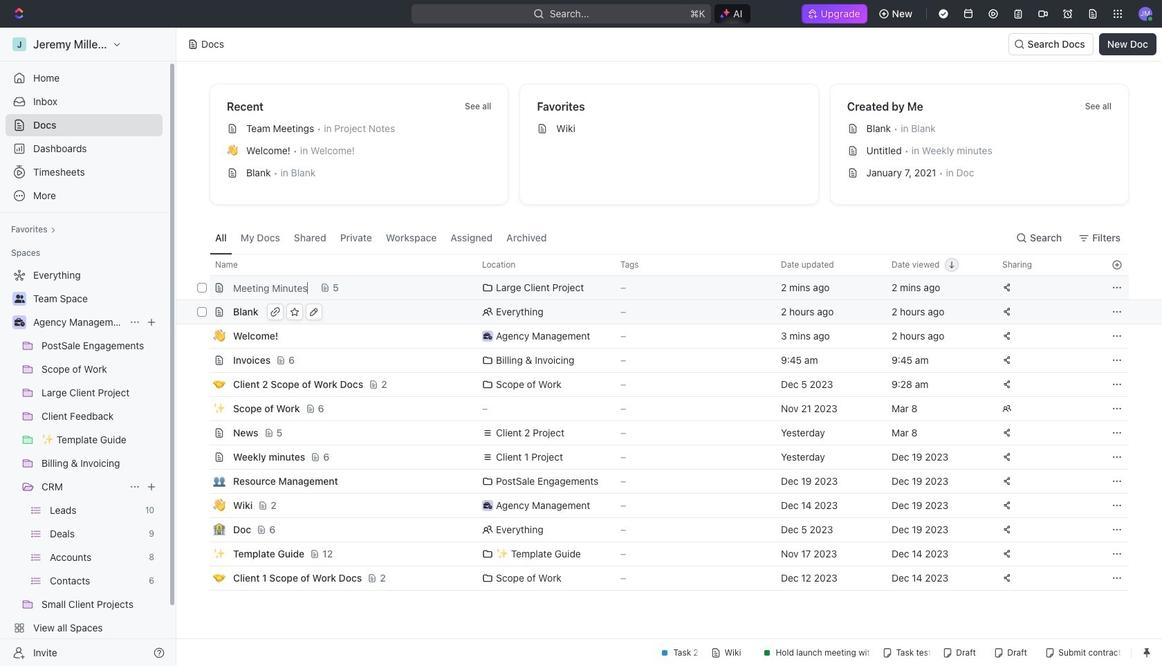 Task type: locate. For each thing, give the bounding box(es) containing it.
0 horizontal spatial business time image
[[14, 318, 25, 326]]

business time image
[[483, 502, 492, 509]]

tree
[[6, 264, 163, 663]]

row
[[194, 254, 1129, 276], [194, 275, 1129, 301], [176, 299, 1162, 324], [194, 324, 1129, 349], [194, 348, 1129, 373], [194, 372, 1129, 397], [194, 396, 1129, 421], [194, 421, 1129, 445], [194, 445, 1129, 470], [194, 469, 1129, 494], [194, 493, 1129, 518], [194, 517, 1129, 542], [194, 542, 1129, 566], [194, 566, 1129, 591]]

sidebar navigation
[[0, 28, 179, 666]]

0 vertical spatial business time image
[[14, 318, 25, 326]]

table
[[176, 254, 1162, 591]]

tab list
[[210, 221, 552, 254]]

1 horizontal spatial business time image
[[483, 333, 492, 340]]

tree inside sidebar navigation
[[6, 264, 163, 663]]

business time image
[[14, 318, 25, 326], [483, 333, 492, 340]]

1 vertical spatial business time image
[[483, 333, 492, 340]]

user group image
[[14, 295, 25, 303]]



Task type: vqa. For each thing, say whether or not it's contained in the screenshot.
J, , Element
no



Task type: describe. For each thing, give the bounding box(es) containing it.
jeremy miller's workspace, , element
[[12, 37, 26, 51]]

business time image inside sidebar navigation
[[14, 318, 25, 326]]



